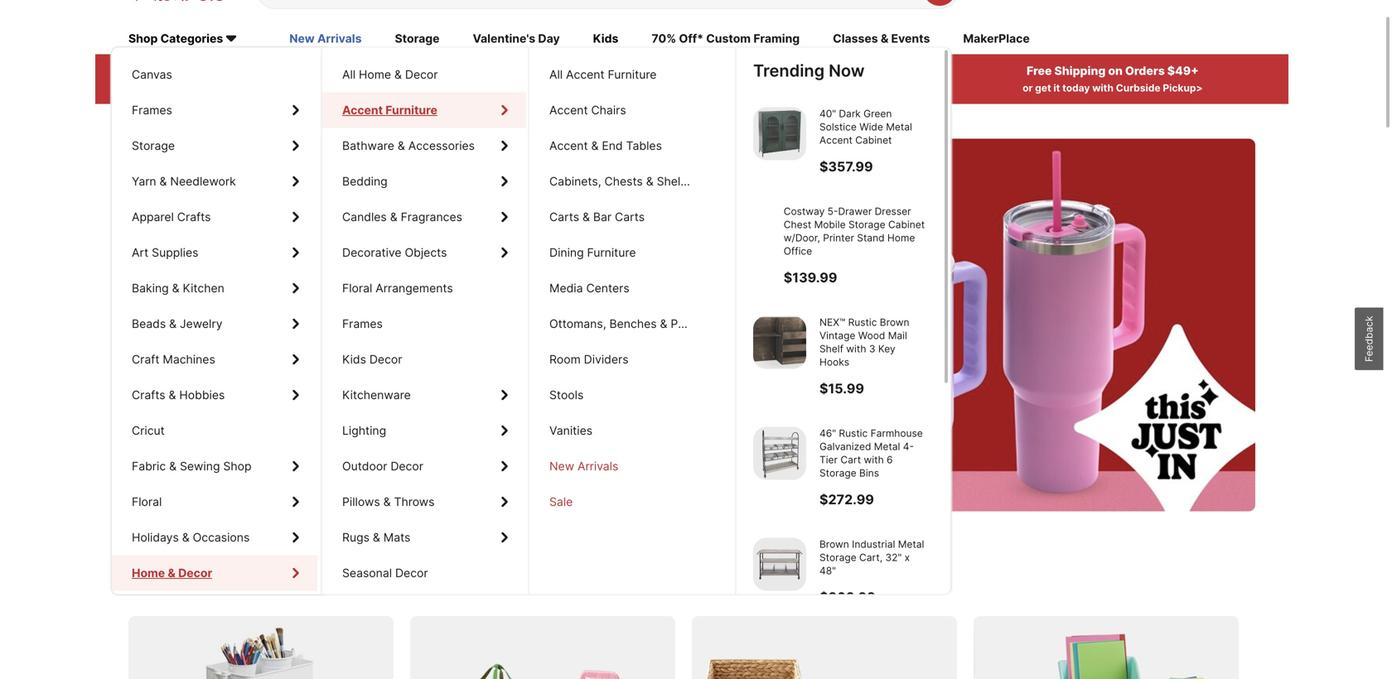 Task type: describe. For each thing, give the bounding box(es) containing it.
art for shop categories
[[132, 246, 149, 260]]

jewelry for kids
[[180, 317, 223, 331]]

kids link
[[593, 30, 618, 49]]

1 vertical spatial for
[[373, 569, 400, 594]]

machines for storage
[[163, 353, 215, 367]]

40"
[[820, 108, 836, 120]]

all inside 20% off all regular price purchases with code daily23us. exclusions apply>
[[230, 64, 246, 78]]

now
[[829, 61, 865, 81]]

cricut for classes & events
[[132, 424, 165, 438]]

0 vertical spatial new arrivals link
[[289, 30, 362, 49]]

valentine's day
[[473, 32, 560, 46]]

1 horizontal spatial new
[[549, 460, 574, 474]]

craft machines for new arrivals
[[132, 353, 215, 367]]

rustic for $272.99
[[839, 428, 868, 440]]

colorful plastic storage bins image
[[974, 617, 1239, 679]]

kitchenware
[[342, 388, 411, 402]]

outdoor
[[342, 460, 387, 474]]

fragrances
[[401, 210, 462, 224]]

industrial
[[852, 539, 895, 551]]

exclusions
[[296, 82, 348, 94]]

stools
[[549, 388, 584, 402]]

20% off all regular price purchases with code daily23us. exclusions apply>
[[181, 64, 388, 94]]

apparel crafts link for shop categories
[[112, 199, 317, 235]]

makerplace link
[[963, 30, 1030, 49]]

cart
[[841, 454, 861, 466]]

decorative objects
[[342, 246, 447, 260]]

shop categories link
[[128, 30, 256, 49]]

with inside nex™ rustic brown vintage wood mail shelf with 3 key hooks
[[846, 343, 866, 355]]

all for all accent furniture
[[549, 68, 563, 82]]

holidays & occasions for shop categories
[[132, 531, 250, 545]]

jewelry for new arrivals
[[180, 317, 223, 331]]

fabric & sewing shop link for 70% off* custom framing
[[112, 449, 317, 484]]

shop for classes & events
[[223, 460, 251, 474]]

beads & jewelry link for new arrivals
[[112, 306, 317, 342]]

stools link
[[530, 377, 733, 413]]

cricut link for storage
[[112, 413, 317, 449]]

shop inside button
[[181, 394, 209, 409]]

when
[[559, 82, 586, 94]]

fabric for 70% off* custom framing
[[132, 460, 166, 474]]

storage inside '46" rustic farmhouse galvanized metal 4- tier cart with 6 storage bins'
[[820, 467, 857, 479]]

dining furniture
[[549, 246, 636, 260]]

fabric & sewing shop for valentine's day
[[132, 460, 251, 474]]

46"
[[820, 428, 836, 440]]

...
[[588, 227, 627, 278]]

fabric for classes & events
[[132, 460, 166, 474]]

classes & events link
[[833, 30, 930, 49]]

decor inside 'link'
[[369, 353, 402, 367]]

shop categories
[[128, 32, 223, 46]]

floral for shop categories
[[132, 495, 162, 509]]

sewing for shop categories
[[180, 460, 220, 474]]

baking & kitchen link for valentine's day
[[112, 271, 317, 306]]

all accent furniture
[[549, 68, 657, 82]]

hobbies for kids
[[179, 388, 225, 402]]

baking & kitchen link for storage
[[112, 271, 317, 306]]

all home & decor link
[[322, 57, 526, 92]]

seasonal decor link
[[322, 556, 526, 591]]

crafts & hobbies link for kids
[[112, 377, 317, 413]]

holidays & occasions for classes & events
[[132, 531, 250, 545]]

floral for valentine's day
[[132, 495, 162, 509]]

occasions for kids
[[193, 531, 250, 545]]

metal inside 40" dark green solstice wide metal accent cabinet
[[886, 121, 912, 133]]

0 horizontal spatial new arrivals
[[289, 32, 362, 46]]

frames for valentine's day
[[132, 103, 172, 117]]

shelf
[[820, 343, 843, 355]]

storage link for classes & events
[[112, 128, 317, 164]]

baking & kitchen for classes & events
[[132, 281, 224, 295]]

classes & events
[[833, 32, 930, 46]]

$360.99
[[820, 589, 876, 606]]

art supplies link for shop categories
[[112, 235, 317, 271]]

candles
[[342, 210, 387, 224]]

purchases
[[327, 64, 388, 78]]

holidays & occasions link for classes & events
[[112, 520, 317, 556]]

accent furniture link
[[322, 92, 526, 128]]

floral link for new arrivals
[[112, 484, 317, 520]]

craft machines link for kids
[[112, 342, 317, 377]]

rugs & mats
[[342, 531, 410, 545]]

for inside get your tumbler here ... for under $20!
[[162, 274, 215, 324]]

key
[[878, 343, 896, 355]]

it
[[1054, 82, 1060, 94]]

home & decor link for 70% off* custom framing
[[112, 556, 317, 591]]

canvas for valentine's day
[[132, 68, 172, 82]]

floral for storage
[[132, 495, 162, 509]]

beads & jewelry link for 70% off* custom framing
[[112, 306, 317, 342]]

0 horizontal spatial new
[[289, 32, 315, 46]]

kitchen for classes & events
[[183, 281, 224, 295]]

70% off* custom framing
[[652, 32, 800, 46]]

$49+
[[1167, 64, 1199, 78]]

floral link for classes & events
[[112, 484, 317, 520]]

cricut for shop categories
[[132, 424, 165, 438]]

cricut link for 70% off* custom framing
[[112, 413, 317, 449]]

fabric & sewing shop for shop categories
[[132, 460, 251, 474]]

brown inside nex™ rustic brown vintage wood mail shelf with 3 key hooks
[[880, 317, 909, 329]]

shop tumblers button
[[162, 382, 283, 422]]

objects
[[405, 246, 447, 260]]

apparel crafts for kids
[[132, 210, 211, 224]]

accent chairs link
[[530, 92, 733, 128]]

pillows & throws link
[[322, 484, 526, 520]]

seasonal
[[342, 566, 392, 580]]

70% off* custom framing link
[[652, 30, 800, 49]]

yarn for valentine's day
[[132, 174, 156, 189]]

apparel for new arrivals
[[132, 210, 174, 224]]

& inside earn 9% in rewards when you use your michaels™ credit card.³ details & apply>
[[807, 82, 814, 94]]

holidays for classes & events
[[132, 531, 179, 545]]

on inside free shipping on orders $49+ or get it today with curbside pickup>
[[1108, 64, 1123, 78]]

beads & jewelry for storage
[[132, 317, 223, 331]]

all accent furniture link
[[530, 57, 733, 92]]

tables
[[626, 139, 662, 153]]

frames link for valentine's day
[[112, 92, 317, 128]]

x
[[905, 552, 910, 564]]

centers
[[586, 281, 630, 295]]

metal inside brown industrial metal storage cart, 32" x 48"
[[898, 539, 924, 551]]

supplies for new arrivals
[[152, 246, 198, 260]]

yarn & needlework link for kids
[[112, 164, 317, 199]]

bathware & accessories link
[[322, 128, 526, 164]]

frames link for shop categories
[[112, 92, 317, 128]]

customize your tumbler to match your style.
[[162, 336, 581, 361]]

floral link for valentine's day
[[112, 484, 317, 520]]

curbside
[[1116, 82, 1161, 94]]

supplies for kids
[[152, 246, 198, 260]]

1 vertical spatial new arrivals link
[[530, 449, 733, 484]]

accent chairs
[[549, 103, 626, 117]]

accessories
[[408, 139, 475, 153]]

dresser
[[875, 205, 911, 218]]

70%
[[652, 32, 676, 46]]

white rolling cart with art supplies image
[[128, 617, 394, 679]]

apparel for kids
[[132, 210, 174, 224]]

get your tumbler here ... for under $20!
[[162, 227, 627, 324]]

stand
[[857, 232, 885, 244]]

with inside free shipping on orders $49+ or get it today with curbside pickup>
[[1092, 82, 1114, 94]]

baking for shop categories
[[132, 281, 169, 295]]

sewing for new arrivals
[[180, 460, 220, 474]]

framing
[[754, 32, 800, 46]]

canvas link for valentine's day
[[112, 57, 317, 92]]

beads for shop categories
[[132, 317, 166, 331]]

9%
[[678, 64, 696, 78]]

rugs
[[342, 531, 370, 545]]

yarn & needlework for 70% off* custom framing
[[132, 174, 236, 189]]

lighting link
[[322, 413, 526, 449]]

hooks
[[820, 356, 849, 368]]

kids decor
[[342, 353, 402, 367]]

blue, pink, and purple tumblers on red background image
[[128, 139, 1255, 512]]

trending now
[[753, 61, 865, 81]]

floral for new arrivals
[[132, 495, 162, 509]]

supplies for storage
[[152, 246, 198, 260]]

home & decor for 70% off* custom framing
[[132, 566, 211, 580]]

cabinet for $357.99
[[855, 134, 892, 146]]

office
[[784, 245, 812, 257]]

needlework for kids
[[170, 174, 236, 189]]

baking & kitchen link for 70% off* custom framing
[[112, 271, 317, 306]]

rustic for $15.99
[[848, 317, 877, 329]]

your inside get your tumbler here ... for under $20!
[[240, 227, 325, 278]]

storage inside brown industrial metal storage cart, 32" x 48"
[[820, 552, 857, 564]]

floral link for storage
[[112, 484, 317, 520]]

apparel crafts for new arrivals
[[132, 210, 211, 224]]

home for kids
[[132, 566, 164, 580]]

needlework for valentine's day
[[170, 174, 236, 189]]

match
[[417, 336, 477, 361]]

customize
[[162, 336, 261, 361]]

beads for new arrivals
[[132, 317, 166, 331]]

rugs & mats link
[[322, 520, 526, 556]]

home for storage
[[132, 566, 164, 580]]

free shipping on orders $49+ or get it today with curbside pickup>
[[1023, 64, 1203, 94]]

benches
[[610, 317, 657, 331]]

three water hyacinth baskets in white, brown and tan image
[[692, 617, 957, 679]]

brown inside brown industrial metal storage cart, 32" x 48"
[[820, 539, 849, 551]]

fabric & sewing shop for new arrivals
[[132, 460, 251, 474]]

metal inside '46" rustic farmhouse galvanized metal 4- tier cart with 6 storage bins'
[[874, 441, 900, 453]]

arrangements
[[376, 281, 453, 295]]

chests
[[605, 174, 643, 189]]

orders
[[1125, 64, 1165, 78]]

craft for new arrivals
[[132, 353, 159, 367]]

dining
[[549, 246, 584, 260]]

floral link for shop categories
[[112, 484, 317, 520]]

home & decor link for classes & events
[[112, 556, 317, 591]]

yarn & needlework for shop categories
[[132, 174, 236, 189]]

michaels™
[[653, 82, 703, 94]]

yarn & needlework for kids
[[132, 174, 236, 189]]

baking & kitchen for 70% off* custom framing
[[132, 281, 224, 295]]

carts & bar carts link
[[530, 199, 733, 235]]

1 carts from the left
[[549, 210, 579, 224]]

here
[[494, 227, 578, 278]]

apparel crafts for shop categories
[[132, 210, 211, 224]]

outdoor decor link
[[322, 449, 526, 484]]

kitchen for 70% off* custom framing
[[183, 281, 224, 295]]

yarn & needlework for storage
[[132, 174, 236, 189]]

32"
[[885, 552, 902, 564]]



Task type: vqa. For each thing, say whether or not it's contained in the screenshot.
Art Supplies associated with 70% Off* Custom Framing
yes



Task type: locate. For each thing, give the bounding box(es) containing it.
item undefined image down details
[[753, 107, 806, 160]]

1 vertical spatial new
[[549, 460, 574, 474]]

accent inside 40" dark green solstice wide metal accent cabinet
[[820, 134, 853, 146]]

shop tumblers
[[181, 394, 263, 409]]

lighting
[[342, 424, 386, 438]]

accent up you
[[566, 68, 605, 82]]

0 vertical spatial new
[[289, 32, 315, 46]]

cricut for new arrivals
[[132, 424, 165, 438]]

1 vertical spatial kids
[[342, 353, 366, 367]]

jewelry for 70% off* custom framing
[[180, 317, 223, 331]]

bedding
[[342, 174, 388, 189]]

canvas
[[132, 68, 172, 82], [132, 68, 172, 82], [132, 68, 172, 82], [132, 68, 172, 82], [132, 68, 172, 82], [132, 68, 172, 82], [132, 68, 172, 82], [132, 68, 172, 82]]

yarn
[[132, 174, 156, 189], [132, 174, 156, 189], [132, 174, 156, 189], [132, 174, 156, 189], [132, 174, 156, 189], [132, 174, 156, 189], [132, 174, 156, 189], [132, 174, 156, 189]]

1 item undefined image from the top
[[753, 107, 806, 160]]

1 horizontal spatial new arrivals link
[[530, 449, 733, 484]]

item undefined image left shelf
[[753, 316, 806, 369]]

media centers link
[[530, 271, 733, 306]]

art supplies
[[132, 246, 198, 260], [132, 246, 198, 260], [132, 246, 198, 260], [132, 246, 198, 260], [132, 246, 198, 260], [132, 246, 198, 260], [132, 246, 198, 260], [132, 246, 198, 260]]

fabric & sewing shop for kids
[[132, 460, 251, 474]]

mail
[[888, 330, 907, 342]]

cabinets, chests & shelving link
[[530, 164, 733, 199]]

needlework for shop categories
[[170, 174, 236, 189]]

frames for storage
[[132, 103, 172, 117]]

1 vertical spatial tumbler
[[314, 336, 388, 361]]

room dividers link
[[530, 342, 733, 377]]

machines for classes & events
[[163, 353, 215, 367]]

furniture up use
[[608, 68, 657, 82]]

holidays & occasions link
[[112, 520, 317, 556], [112, 520, 317, 556], [112, 520, 317, 556], [112, 520, 317, 556], [112, 520, 317, 556], [112, 520, 317, 556], [112, 520, 317, 556], [112, 520, 317, 556]]

1 vertical spatial rustic
[[839, 428, 868, 440]]

accent down apply>
[[342, 103, 383, 117]]

4 item undefined image from the top
[[753, 538, 806, 591]]

canvas link for 70% off* custom framing
[[112, 57, 317, 92]]

supplies for 70% off* custom framing
[[152, 246, 198, 260]]

accent up cabinets,
[[549, 139, 588, 153]]

tumbler left to
[[314, 336, 388, 361]]

new arrivals link down vanities
[[530, 449, 733, 484]]

art supplies link for valentine's day
[[112, 235, 317, 271]]

canvas link for shop categories
[[112, 57, 317, 92]]

0 vertical spatial new arrivals
[[289, 32, 362, 46]]

1 vertical spatial metal
[[874, 441, 900, 453]]

art supplies for kids
[[132, 246, 198, 260]]

0 vertical spatial rustic
[[848, 317, 877, 329]]

3
[[869, 343, 875, 355]]

beads & jewelry
[[132, 317, 223, 331], [132, 317, 223, 331], [132, 317, 223, 331], [132, 317, 223, 331], [132, 317, 223, 331], [132, 317, 223, 331], [132, 317, 223, 331], [132, 317, 223, 331]]

chairs
[[591, 103, 626, 117]]

20%
[[181, 64, 207, 78]]

metal up '6'
[[874, 441, 900, 453]]

0 vertical spatial on
[[1108, 64, 1123, 78]]

baking for 70% off* custom framing
[[132, 281, 169, 295]]

craft machines link for classes & events
[[112, 342, 317, 377]]

storage link for kids
[[112, 128, 317, 164]]

occasions for 70% off* custom framing
[[193, 531, 250, 545]]

day
[[538, 32, 560, 46]]

tumbler up 'arrangements'
[[335, 227, 485, 278]]

craft machines for valentine's day
[[132, 353, 215, 367]]

accent & end tables link
[[530, 128, 733, 164]]

to
[[393, 336, 413, 361]]

furniture inside "link"
[[587, 246, 636, 260]]

beads & jewelry for new arrivals
[[132, 317, 223, 331]]

new up price
[[289, 32, 315, 46]]

3 item undefined image from the top
[[753, 427, 806, 480]]

1 horizontal spatial kids
[[593, 32, 618, 46]]

1 horizontal spatial new arrivals
[[549, 460, 618, 474]]

item undefined image left the tier
[[753, 427, 806, 480]]

with up bins
[[864, 454, 884, 466]]

rustic up galvanized at the bottom right of the page
[[839, 428, 868, 440]]

holidays
[[132, 531, 179, 545], [132, 531, 179, 545], [132, 531, 179, 545], [132, 531, 179, 545], [132, 531, 179, 545], [132, 531, 179, 545], [132, 531, 179, 545], [132, 531, 179, 545]]

furniture
[[608, 68, 657, 82], [386, 103, 437, 117], [587, 246, 636, 260]]

kids
[[593, 32, 618, 46], [342, 353, 366, 367]]

cabinet inside 40" dark green solstice wide metal accent cabinet
[[855, 134, 892, 146]]

baking & kitchen link for kids
[[112, 271, 317, 306]]

apparel crafts for classes & events
[[132, 210, 211, 224]]

1 horizontal spatial arrivals
[[578, 460, 618, 474]]

floral arrangements
[[342, 281, 453, 295]]

fabric
[[132, 460, 166, 474], [132, 460, 166, 474], [132, 460, 166, 474], [132, 460, 166, 474], [132, 460, 166, 474], [132, 460, 166, 474], [132, 460, 166, 474], [132, 460, 166, 474]]

valentine's day link
[[473, 30, 560, 49]]

vanities link
[[530, 413, 733, 449]]

for
[[162, 274, 215, 324], [373, 569, 400, 594]]

frames
[[132, 103, 172, 117], [132, 103, 172, 117], [132, 103, 172, 117], [132, 103, 172, 117], [132, 103, 172, 117], [132, 103, 172, 117], [132, 103, 172, 117], [132, 103, 172, 117], [342, 317, 383, 331]]

metal up 'x'
[[898, 539, 924, 551]]

style.
[[529, 336, 581, 361]]

home inside the 'costway 5-drawer dresser chest mobile storage cabinet w/door, printer stand home office'
[[887, 232, 915, 244]]

craft for classes & events
[[132, 353, 159, 367]]

furniture up centers
[[587, 246, 636, 260]]

1 horizontal spatial brown
[[880, 317, 909, 329]]

0 vertical spatial arrivals
[[317, 32, 362, 46]]

0 vertical spatial for
[[162, 274, 215, 324]]

0 vertical spatial cabinet
[[855, 134, 892, 146]]

sewing
[[180, 460, 220, 474], [180, 460, 220, 474], [180, 460, 220, 474], [180, 460, 220, 474], [180, 460, 220, 474], [180, 460, 220, 474], [180, 460, 220, 474], [180, 460, 220, 474]]

accent & end tables
[[549, 139, 662, 153]]

holiday storage containers image
[[410, 617, 675, 679]]

yarn & needlework link for new arrivals
[[112, 164, 317, 199]]

home & decor for kids
[[132, 566, 211, 580]]

on up the 'curbside'
[[1108, 64, 1123, 78]]

kids for kids decor
[[342, 353, 366, 367]]

use
[[609, 82, 626, 94]]

get
[[1035, 82, 1051, 94]]

cricut for valentine's day
[[132, 424, 165, 438]]

with inside 20% off all regular price purchases with code daily23us. exclusions apply>
[[185, 82, 206, 94]]

yarn for 70% off* custom framing
[[132, 174, 156, 189]]

crafts & hobbies for kids
[[132, 388, 225, 402]]

under
[[225, 274, 336, 324]]

sewing for storage
[[180, 460, 220, 474]]

machines for new arrivals
[[163, 353, 215, 367]]

arrivals
[[317, 32, 362, 46], [578, 460, 618, 474]]

kids for kids
[[593, 32, 618, 46]]

kids inside 'link'
[[342, 353, 366, 367]]

earn
[[649, 64, 675, 78]]

cabinet down wide
[[855, 134, 892, 146]]

outdoor decor
[[342, 460, 423, 474]]

new arrivals link up price
[[289, 30, 362, 49]]

0 vertical spatial metal
[[886, 121, 912, 133]]

all right the off
[[230, 64, 246, 78]]

today
[[1062, 82, 1090, 94]]

regular
[[248, 64, 292, 78]]

poufs
[[671, 317, 702, 331]]

arrivals up the purchases
[[317, 32, 362, 46]]

0 vertical spatial tumbler
[[335, 227, 485, 278]]

supplies for valentine's day
[[152, 246, 198, 260]]

brown up mail
[[880, 317, 909, 329]]

storage inside the 'costway 5-drawer dresser chest mobile storage cabinet w/door, printer stand home office'
[[848, 219, 885, 231]]

2 vertical spatial furniture
[[587, 246, 636, 260]]

art supplies for new arrivals
[[132, 246, 198, 260]]

yarn & needlework for valentine's day
[[132, 174, 236, 189]]

or
[[1023, 82, 1033, 94]]

trending
[[753, 61, 825, 81]]

solstice
[[820, 121, 857, 133]]

cricut
[[132, 424, 165, 438], [132, 424, 165, 438], [132, 424, 165, 438], [132, 424, 165, 438], [132, 424, 165, 438], [132, 424, 165, 438], [132, 424, 165, 438], [132, 424, 165, 438]]

metal down green
[[886, 121, 912, 133]]

your
[[629, 82, 651, 94], [240, 227, 325, 278], [266, 336, 309, 361], [482, 336, 524, 361]]

1 vertical spatial brown
[[820, 539, 849, 551]]

in
[[698, 64, 709, 78]]

craft for kids
[[132, 353, 159, 367]]

all for all home & decor
[[342, 68, 356, 82]]

fabric & sewing shop link for new arrivals
[[112, 449, 317, 484]]

1 horizontal spatial carts
[[615, 210, 645, 224]]

5-
[[828, 205, 838, 218]]

1 horizontal spatial for
[[373, 569, 400, 594]]

fabric & sewing shop for classes & events
[[132, 460, 251, 474]]

cabinet inside the 'costway 5-drawer dresser chest mobile storage cabinet w/door, printer stand home office'
[[888, 219, 925, 231]]

all up when
[[549, 68, 563, 82]]

new up sale
[[549, 460, 574, 474]]

storage link
[[395, 30, 440, 49], [112, 128, 317, 164], [112, 128, 317, 164], [112, 128, 317, 164], [112, 128, 317, 164], [112, 128, 317, 164], [112, 128, 317, 164], [112, 128, 317, 164], [112, 128, 317, 164]]

1 vertical spatial new arrivals
[[549, 460, 618, 474]]

beads & jewelry link for valentine's day
[[112, 306, 317, 342]]

0 horizontal spatial arrivals
[[317, 32, 362, 46]]

with left 3 on the right bottom of the page
[[846, 343, 866, 355]]

1 horizontal spatial on
[[1108, 64, 1123, 78]]

4-
[[903, 441, 914, 453]]

pillows & throws
[[342, 495, 435, 509]]

rustic inside '46" rustic farmhouse galvanized metal 4- tier cart with 6 storage bins'
[[839, 428, 868, 440]]

apparel crafts link for storage
[[112, 199, 317, 235]]

0 horizontal spatial all
[[230, 64, 246, 78]]

with inside '46" rustic farmhouse galvanized metal 4- tier cart with 6 storage bins'
[[864, 454, 884, 466]]

on right save
[[180, 569, 205, 594]]

for up customize
[[162, 274, 215, 324]]

tier
[[820, 454, 838, 466]]

2 horizontal spatial all
[[549, 68, 563, 82]]

machines for shop categories
[[163, 353, 215, 367]]

kitchen for shop categories
[[183, 281, 224, 295]]

0 horizontal spatial brown
[[820, 539, 849, 551]]

home & decor link for valentine's day
[[112, 556, 317, 591]]

costway
[[784, 205, 825, 218]]

fabric & sewing shop link for kids
[[112, 449, 317, 484]]

kids up all accent furniture
[[593, 32, 618, 46]]

brown up 48"
[[820, 539, 849, 551]]

save
[[128, 569, 176, 594]]

accent down when
[[549, 103, 588, 117]]

cricut link
[[112, 413, 317, 449], [112, 413, 317, 449], [112, 413, 317, 449], [112, 413, 317, 449], [112, 413, 317, 449], [112, 413, 317, 449], [112, 413, 317, 449], [112, 413, 317, 449]]

farmhouse
[[871, 428, 923, 440]]

yarn & needlework link for shop categories
[[112, 164, 317, 199]]

0 vertical spatial furniture
[[608, 68, 657, 82]]

accent for accent chairs
[[549, 103, 588, 117]]

canvas for kids
[[132, 68, 172, 82]]

2 vertical spatial metal
[[898, 539, 924, 551]]

every
[[405, 569, 460, 594]]

40" dark green solstice wide metal accent cabinet
[[820, 108, 912, 146]]

item undefined image
[[753, 107, 806, 160], [753, 316, 806, 369], [753, 427, 806, 480], [753, 538, 806, 591]]

needlework for classes & events
[[170, 174, 236, 189]]

jewelry for shop categories
[[180, 317, 223, 331]]

rewards
[[711, 64, 761, 78]]

supplies for shop categories
[[152, 246, 198, 260]]

custom
[[706, 32, 751, 46]]

cabinet down dresser
[[888, 219, 925, 231]]

canvas for storage
[[132, 68, 172, 82]]

$20!
[[345, 274, 430, 324]]

arrivals for bottommost new arrivals link
[[578, 460, 618, 474]]

occasions
[[193, 531, 250, 545], [193, 531, 250, 545], [193, 531, 250, 545], [193, 531, 250, 545], [193, 531, 250, 545], [193, 531, 250, 545], [193, 531, 250, 545], [193, 531, 250, 545]]

green
[[864, 108, 892, 120]]

crafts & hobbies for 70% off* custom framing
[[132, 388, 225, 402]]

kids decor link
[[322, 342, 526, 377]]

cricut link for classes & events
[[112, 413, 317, 449]]

0 horizontal spatial new arrivals link
[[289, 30, 362, 49]]

apparel for 70% off* custom framing
[[132, 210, 174, 224]]

machines for 70% off* custom framing
[[163, 353, 215, 367]]

carts right bar at left top
[[615, 210, 645, 224]]

yarn & needlework for classes & events
[[132, 174, 236, 189]]

frames for shop categories
[[132, 103, 172, 117]]

seasonal decor
[[342, 566, 428, 580]]

art supplies link for storage
[[112, 235, 317, 271]]

occasions for new arrivals
[[193, 531, 250, 545]]

carts up dining
[[549, 210, 579, 224]]

0 horizontal spatial kids
[[342, 353, 366, 367]]

galvanized
[[820, 441, 871, 453]]

0 vertical spatial brown
[[880, 317, 909, 329]]

2 carts from the left
[[615, 210, 645, 224]]

save on creative storage for every space.
[[128, 569, 529, 594]]

decor
[[405, 68, 438, 82], [369, 353, 402, 367], [391, 460, 423, 474], [178, 566, 211, 580], [178, 566, 211, 580], [178, 566, 211, 580], [178, 566, 211, 580], [178, 566, 211, 580], [178, 566, 211, 580], [178, 566, 211, 580], [178, 566, 212, 580], [395, 566, 428, 580]]

all up apply>
[[342, 68, 356, 82]]

accent down solstice
[[820, 134, 853, 146]]

storage
[[395, 32, 440, 46], [132, 139, 175, 153], [132, 139, 175, 153], [132, 139, 175, 153], [132, 139, 175, 153], [132, 139, 175, 153], [132, 139, 175, 153], [132, 139, 175, 153], [132, 139, 175, 153], [848, 219, 885, 231], [820, 467, 857, 479], [820, 552, 857, 564]]

new arrivals up price
[[289, 32, 362, 46]]

kids up the kitchenware
[[342, 353, 366, 367]]

bar
[[593, 210, 612, 224]]

space.
[[464, 569, 529, 594]]

fabric & sewing shop
[[132, 460, 251, 474], [132, 460, 251, 474], [132, 460, 251, 474], [132, 460, 251, 474], [132, 460, 251, 474], [132, 460, 251, 474], [132, 460, 251, 474], [132, 460, 251, 474]]

holidays & occasions for kids
[[132, 531, 250, 545]]

tumbler inside get your tumbler here ... for under $20!
[[335, 227, 485, 278]]

0 vertical spatial kids
[[593, 32, 618, 46]]

1 vertical spatial furniture
[[386, 103, 437, 117]]

furniture up bathware & accessories
[[386, 103, 437, 117]]

brown industrial metal storage cart, 32" x 48"
[[820, 539, 924, 577]]

with
[[185, 82, 206, 94], [1092, 82, 1114, 94], [846, 343, 866, 355], [864, 454, 884, 466]]

dark
[[839, 108, 861, 120]]

apply>
[[816, 82, 851, 94]]

candles & fragrances
[[342, 210, 462, 224]]

cricut for 70% off* custom framing
[[132, 424, 165, 438]]

events
[[891, 32, 930, 46]]

frames link for kids
[[112, 92, 317, 128]]

yarn for new arrivals
[[132, 174, 156, 189]]

holidays for valentine's day
[[132, 531, 179, 545]]

baking & kitchen for storage
[[132, 281, 224, 295]]

art supplies for storage
[[132, 246, 198, 260]]

card.³
[[738, 82, 769, 94]]

baking & kitchen for kids
[[132, 281, 224, 295]]

with down 20%
[[185, 82, 206, 94]]

ottomans, benches & poufs
[[549, 317, 702, 331]]

yarn for kids
[[132, 174, 156, 189]]

item undefined image for $357.99
[[753, 107, 806, 160]]

apparel for valentine's day
[[132, 210, 174, 224]]

rustic up wood
[[848, 317, 877, 329]]

2 item undefined image from the top
[[753, 316, 806, 369]]

beads & jewelry for valentine's day
[[132, 317, 223, 331]]

creative
[[210, 569, 289, 594]]

canvas for 70% off* custom framing
[[132, 68, 172, 82]]

arrivals down vanities
[[578, 460, 618, 474]]

new arrivals down vanities
[[549, 460, 618, 474]]

carts
[[549, 210, 579, 224], [615, 210, 645, 224]]

beads & jewelry link for kids
[[112, 306, 317, 342]]

yarn for storage
[[132, 174, 156, 189]]

with right today
[[1092, 82, 1114, 94]]

yarn & needlework link for classes & events
[[112, 164, 317, 199]]

costway 5-drawer dresser chest mobile storage cabinet w/door, printer stand home office
[[784, 205, 925, 257]]

yarn & needlework link for valentine's day
[[112, 164, 317, 199]]

canvas for shop categories
[[132, 68, 172, 82]]

drawer
[[838, 205, 872, 218]]

yarn & needlework link
[[112, 164, 317, 199], [112, 164, 317, 199], [112, 164, 317, 199], [112, 164, 317, 199], [112, 164, 317, 199], [112, 164, 317, 199], [112, 164, 317, 199], [112, 164, 317, 199]]

home & decor for storage
[[132, 566, 211, 580]]

holidays for 70% off* custom framing
[[132, 531, 179, 545]]

1 vertical spatial arrivals
[[578, 460, 618, 474]]

0 horizontal spatial carts
[[549, 210, 579, 224]]

your inside earn 9% in rewards when you use your michaels™ credit card.³ details & apply>
[[629, 82, 651, 94]]

accent inside 'link'
[[549, 139, 588, 153]]

item undefined image left 48"
[[753, 538, 806, 591]]

1 vertical spatial cabinet
[[888, 219, 925, 231]]

for down rugs & mats at the bottom
[[373, 569, 400, 594]]

rustic inside nex™ rustic brown vintage wood mail shelf with 3 key hooks
[[848, 317, 877, 329]]

1 vertical spatial on
[[180, 569, 205, 594]]

1 horizontal spatial all
[[342, 68, 356, 82]]

holidays & occasions for 70% off* custom framing
[[132, 531, 250, 545]]

0 horizontal spatial on
[[180, 569, 205, 594]]

frames link for new arrivals
[[112, 92, 317, 128]]

apparel crafts
[[132, 210, 211, 224], [132, 210, 211, 224], [132, 210, 211, 224], [132, 210, 211, 224], [132, 210, 211, 224], [132, 210, 211, 224], [132, 210, 211, 224], [132, 210, 211, 224]]

0 horizontal spatial for
[[162, 274, 215, 324]]

fabric for valentine's day
[[132, 460, 166, 474]]

sale link
[[530, 484, 733, 520]]

baking & kitchen link for classes & events
[[112, 271, 317, 306]]



